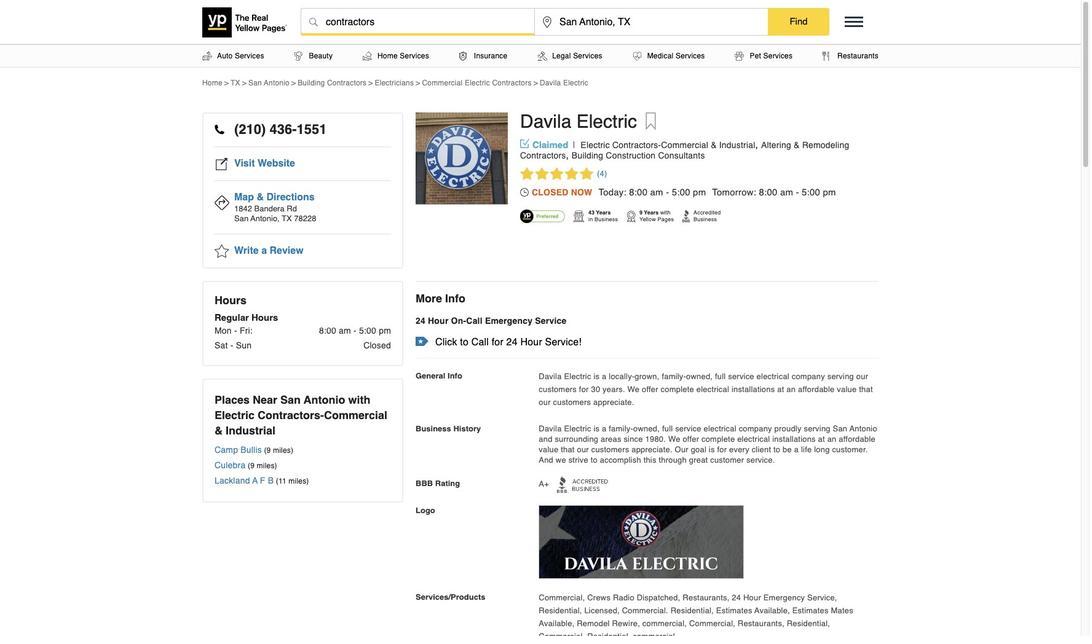 Task type: describe. For each thing, give the bounding box(es) containing it.
browse insurance image
[[459, 51, 467, 61]]

business history
[[416, 425, 481, 434]]

review
[[270, 245, 304, 256]]

an inside 'davila electric is a family-owned, full service electrical company proudly serving san antonio and surrounding areas since 1980. we offer complete electrical installations at an affordable value that our customers appreciate. our goal is for every client to be a life long customer. and we strive to accomplish this through great customer service.'
[[828, 435, 837, 444]]

tx link
[[231, 79, 240, 87]]

available inside 'commercial , crews radio dispatched , restaurants , 24 hour emergency service , residential , licensed , commercial. residential , estimates available ,'
[[755, 607, 788, 616]]

commercial , crews radio dispatched , restaurants , 24 hour emergency service , residential , licensed , commercial. residential , estimates available ,
[[539, 594, 837, 616]]

davila electric is a family-owned, full service electrical company proudly serving san antonio and surrounding areas since 1980. we offer complete electrical installations at an affordable value that our customers appreciate. our goal is for every client to be a life long customer. and we strive to accomplish this through great customer service.
[[539, 425, 878, 465]]

0 horizontal spatial 24
[[416, 316, 426, 326]]

sun
[[236, 341, 252, 351]]

altering & remodeling contractors
[[520, 140, 850, 161]]

life
[[801, 446, 812, 455]]

we inside 'davila electric is a family-owned, full service electrical company proudly serving san antonio and surrounding areas since 1980. we offer complete electrical installations at an affordable value that our customers appreciate. our goal is for every client to be a life long customer. and we strive to accomplish this through great customer service.'
[[668, 435, 681, 444]]

client
[[752, 446, 771, 455]]

culebra link
[[215, 461, 246, 471]]

a+ link
[[539, 477, 608, 494]]

electric contractors-commercial & industrial ,
[[581, 140, 761, 151]]

2 vertical spatial to
[[591, 456, 598, 465]]

contractors- inside electric contractors-commercial & industrial ,
[[613, 140, 661, 150]]

antonio inside 'davila electric is a family-owned, full service electrical company proudly serving san antonio and surrounding areas since 1980. we offer complete electrical installations at an affordable value that our customers appreciate. our goal is for every client to be a life long customer. and we strive to accomplish this through great customer service.'
[[850, 425, 878, 434]]

mates
[[831, 607, 854, 616]]

we inside davila electric is a locally-grown, family-owned, full service electrical company serving our customers for 30 years. we offer complete electrical installations at an affordable value that our customers appreciate.
[[628, 385, 640, 394]]

davila electric inside breadcrumbs navigation
[[540, 79, 589, 87]]

service inside 'commercial , crews radio dispatched , restaurants , 24 hour emergency service , residential , licensed , commercial. residential , estimates available ,'
[[808, 594, 835, 603]]

& inside map & directions 1842 bandera rd san antonio, tx 78228
[[257, 192, 264, 203]]

great
[[689, 456, 708, 465]]

a+
[[539, 480, 549, 489]]

home
[[378, 52, 398, 60]]

affordable inside davila electric is a locally-grown, family-owned, full service electrical company serving our customers for 30 years. we offer complete electrical installations at an affordable value that our customers appreciate.
[[798, 385, 835, 394]]

yp image for business
[[683, 210, 691, 223]]

home services
[[378, 52, 429, 60]]

tx inside breadcrumbs navigation
[[231, 79, 240, 87]]

1842
[[234, 204, 252, 213]]

electrical up 'davila electric is a family-owned, full service electrical company proudly serving san antonio and surrounding areas since 1980. we offer complete electrical installations at an affordable value that our customers appreciate. our goal is for every client to be a life long customer. and we strive to accomplish this through great customer service.'
[[697, 385, 729, 394]]

2 vertical spatial miles)
[[289, 477, 309, 486]]

2 horizontal spatial pm
[[823, 187, 836, 198]]

in
[[589, 217, 593, 223]]

service!
[[545, 337, 582, 348]]

fri:
[[240, 326, 253, 336]]

& inside electric contractors-commercial & industrial ,
[[711, 140, 717, 150]]

1 vertical spatial 24
[[507, 337, 518, 348]]

f
[[260, 476, 265, 486]]

san antonio link
[[248, 79, 290, 87]]

antonio,
[[251, 214, 280, 223]]

beauty
[[309, 52, 333, 60]]

1 vertical spatial davila electric
[[520, 111, 637, 132]]

30
[[591, 385, 600, 394]]

services for legal services
[[573, 52, 603, 60]]

business inside the accredited business
[[694, 217, 717, 223]]

browse pet services image
[[735, 51, 744, 61]]

surrounding
[[555, 435, 599, 444]]

family- inside davila electric is a locally-grown, family-owned, full service electrical company serving our customers for 30 years. we offer complete electrical installations at an affordable value that our customers appreciate.
[[662, 372, 686, 381]]

every
[[729, 446, 750, 455]]

through
[[659, 456, 687, 465]]

click
[[435, 337, 457, 348]]

2 horizontal spatial am
[[780, 187, 793, 198]]

sat
[[215, 341, 228, 351]]

industrial inside electric contractors-commercial & industrial ,
[[719, 140, 756, 150]]

service inside 'davila electric is a family-owned, full service electrical company proudly serving san antonio and surrounding areas since 1980. we offer complete electrical installations at an affordable value that our customers appreciate. our goal is for every client to be a life long customer. and we strive to accomplish this through great customer service.'
[[675, 425, 702, 434]]

family- inside 'davila electric is a family-owned, full service electrical company proudly serving san antonio and surrounding areas since 1980. we offer complete electrical installations at an affordable value that our customers appreciate. our goal is for every client to be a life long customer. and we strive to accomplish this through great customer service.'
[[609, 425, 633, 434]]

(4)
[[597, 169, 607, 178]]

be
[[783, 446, 792, 455]]

company inside 'davila electric is a family-owned, full service electrical company proudly serving san antonio and surrounding areas since 1980. we offer complete electrical installations at an affordable value that our customers appreciate. our goal is for every client to be a life long customer. and we strive to accomplish this through great customer service.'
[[739, 425, 772, 434]]

find button
[[768, 8, 830, 35]]

browse medical services image
[[633, 51, 642, 61]]

building inside , building construction consultants
[[572, 151, 604, 161]]

business inside 43 years in business
[[595, 217, 618, 223]]

we
[[556, 456, 566, 465]]

for inside 'davila electric is a family-owned, full service electrical company proudly serving san antonio and surrounding areas since 1980. we offer complete electrical installations at an affordable value that our customers appreciate. our goal is for every client to be a life long customer. and we strive to accomplish this through great customer service.'
[[717, 446, 727, 455]]

appreciate. inside 'davila electric is a family-owned, full service electrical company proudly serving san antonio and surrounding areas since 1980. we offer complete electrical installations at an affordable value that our customers appreciate. our goal is for every client to be a life long customer. and we strive to accomplish this through great customer service.'
[[632, 446, 673, 455]]

claimed
[[533, 140, 569, 150]]

davila inside davila electric is a locally-grown, family-owned, full service electrical company serving our customers for 30 years. we offer complete electrical installations at an affordable value that our customers appreciate.
[[539, 372, 562, 381]]

full inside davila electric is a locally-grown, family-owned, full service electrical company serving our customers for 30 years. we offer complete electrical installations at an affordable value that our customers appreciate.
[[715, 372, 726, 381]]

now
[[571, 188, 593, 198]]

9 years with yellow pages
[[640, 210, 674, 223]]

visit website
[[234, 158, 295, 169]]

antonio inside places near san antonio with electric contractors-commercial & industrial
[[304, 394, 345, 407]]

2 vertical spatial is
[[709, 446, 715, 455]]

contractors inside altering & remodeling contractors
[[520, 151, 566, 161]]

tomorrow:
[[712, 187, 757, 198]]

services/products
[[416, 593, 486, 602]]

0 vertical spatial (9
[[264, 447, 271, 455]]

1980.
[[646, 435, 666, 444]]

1 horizontal spatial residential
[[671, 607, 712, 616]]

camp bullis link
[[215, 445, 262, 455]]

complete inside davila electric is a locally-grown, family-owned, full service electrical company serving our customers for 30 years. we offer complete electrical installations at an affordable value that our customers appreciate.
[[661, 385, 694, 394]]

san inside 'davila electric is a family-owned, full service electrical company proudly serving san antonio and surrounding areas since 1980. we offer complete electrical installations at an affordable value that our customers appreciate. our goal is for every client to be a life long customer. and we strive to accomplish this through great customer service.'
[[833, 425, 848, 434]]

legal services
[[552, 52, 603, 60]]

service.
[[747, 456, 775, 465]]

a right write
[[261, 245, 267, 256]]

closed
[[364, 341, 391, 351]]

strive
[[569, 456, 589, 465]]

24 hour on-call emergency service
[[416, 316, 567, 326]]

0 horizontal spatial am
[[339, 326, 351, 336]]

0 horizontal spatial pm
[[379, 326, 391, 336]]

remodel
[[577, 619, 610, 629]]

a inside davila electric is a locally-grown, family-owned, full service electrical company serving our customers for 30 years. we offer complete electrical installations at an affordable value that our customers appreciate.
[[602, 372, 607, 381]]

1 horizontal spatial pm
[[693, 187, 706, 198]]

places near san antonio with electric contractors-commercial & industrial
[[215, 394, 388, 437]]

1 vertical spatial call
[[472, 337, 489, 348]]

value inside 'davila electric is a family-owned, full service electrical company proudly serving san antonio and surrounding areas since 1980. we offer complete electrical installations at an affordable value that our customers appreciate. our goal is for every client to be a life long customer. and we strive to accomplish this through great customer service.'
[[539, 446, 559, 455]]

electric inside 'davila electric is a family-owned, full service electrical company proudly serving san antonio and surrounding areas since 1980. we offer complete electrical installations at an affordable value that our customers appreciate. our goal is for every client to be a life long customer. and we strive to accomplish this through great customer service.'
[[564, 425, 591, 434]]

on-
[[451, 316, 466, 326]]

bbb
[[416, 479, 433, 489]]

restaurants inside 'commercial , crews radio dispatched , restaurants , 24 hour emergency service , residential , licensed , commercial. residential , estimates available ,'
[[683, 594, 727, 603]]

1 vertical spatial (9
[[248, 462, 255, 471]]

with inside places near san antonio with electric contractors-commercial & industrial
[[348, 394, 371, 407]]

pet services
[[750, 52, 793, 60]]

at inside davila electric is a locally-grown, family-owned, full service electrical company serving our customers for 30 years. we offer complete electrical installations at an affordable value that our customers appreciate.
[[778, 385, 784, 394]]

davila inside breadcrumbs navigation
[[540, 79, 561, 87]]

write
[[234, 245, 259, 256]]

lackland a f b link
[[215, 476, 274, 486]]

browse home services image
[[363, 51, 372, 61]]

electrical up client on the bottom right of the page
[[738, 435, 770, 444]]

0 horizontal spatial hours
[[215, 294, 247, 307]]

electric down legal services
[[563, 79, 589, 87]]

2 horizontal spatial residential
[[787, 619, 828, 629]]

proudly
[[775, 425, 802, 434]]

electric down insurance
[[465, 79, 490, 87]]

emergency inside 'commercial , crews radio dispatched , restaurants , 24 hour emergency service , residential , licensed , commercial. residential , estimates available ,'
[[764, 594, 805, 603]]

auto services
[[217, 52, 264, 60]]

1 vertical spatial miles)
[[257, 462, 277, 471]]

2 horizontal spatial 8:00
[[759, 187, 778, 198]]

browse legal services image
[[538, 51, 547, 61]]

Where? text field
[[535, 9, 768, 36]]

installations inside davila electric is a locally-grown, family-owned, full service electrical company serving our customers for 30 years. we offer complete electrical installations at an affordable value that our customers appreciate.
[[732, 385, 775, 394]]

available inside 'estimates mates available'
[[539, 619, 572, 629]]

san antonio
[[248, 79, 290, 87]]

places
[[215, 394, 250, 407]]

legal
[[552, 52, 571, 60]]

0 horizontal spatial hour
[[428, 316, 449, 326]]

camp
[[215, 445, 238, 455]]

service inside davila electric is a locally-grown, family-owned, full service electrical company serving our customers for 30 years. we offer complete electrical installations at an affordable value that our customers appreciate.
[[728, 372, 755, 381]]

1 horizontal spatial 8:00
[[629, 187, 648, 198]]

full inside 'davila electric is a family-owned, full service electrical company proudly serving san antonio and surrounding areas since 1980. we offer complete electrical installations at an affordable value that our customers appreciate. our goal is for every client to be a life long customer. and we strive to accomplish this through great customer service.'
[[662, 425, 673, 434]]

this
[[644, 456, 657, 465]]

years for yellow
[[644, 210, 659, 216]]

0 horizontal spatial to
[[460, 337, 469, 348]]

bandera
[[254, 204, 285, 213]]

our
[[675, 446, 689, 455]]

1 vertical spatial hours
[[252, 312, 278, 323]]

general
[[416, 371, 446, 381]]

write a review link
[[215, 235, 391, 268]]

click to call for 24 hour service! link
[[435, 337, 582, 348]]

commercial inside electric contractors-commercial & industrial ,
[[661, 140, 709, 150]]

Find a business text field
[[301, 9, 534, 36]]

offer inside davila electric is a locally-grown, family-owned, full service electrical company serving our customers for 30 years. we offer complete electrical installations at an affordable value that our customers appreciate.
[[642, 385, 659, 394]]

0 horizontal spatial our
[[539, 398, 551, 407]]

is for 30
[[594, 372, 600, 381]]

0 vertical spatial emergency
[[485, 316, 533, 326]]

installations inside 'davila electric is a family-owned, full service electrical company proudly serving san antonio and surrounding areas since 1980. we offer complete electrical installations at an affordable value that our customers appreciate. our goal is for every client to be a life long customer. and we strive to accomplish this through great customer service.'
[[773, 435, 816, 444]]

electrical up proudly
[[757, 372, 790, 381]]

estimates inside 'estimates mates available'
[[793, 607, 829, 616]]

commercial inside places near san antonio with electric contractors-commercial & industrial
[[324, 409, 388, 422]]

0 horizontal spatial residential
[[539, 607, 580, 616]]

electrical up every
[[704, 425, 737, 434]]

and
[[539, 456, 554, 465]]

the real yellow pages logo image
[[202, 7, 288, 37]]

43 years in business
[[589, 210, 618, 223]]

offer inside 'davila electric is a family-owned, full service electrical company proudly serving san antonio and surrounding areas since 1980. we offer complete electrical installations at an affordable value that our customers appreciate. our goal is for every client to be a life long customer. and we strive to accomplish this through great customer service.'
[[683, 435, 699, 444]]

grown,
[[635, 372, 660, 381]]

map & directions 1842 bandera rd san antonio, tx 78228
[[234, 192, 316, 223]]

estimates mates available
[[539, 607, 854, 629]]

affordable inside 'davila electric is a family-owned, full service electrical company proudly serving san antonio and surrounding areas since 1980. we offer complete electrical installations at an affordable value that our customers appreciate. our goal is for every client to be a life long customer. and we strive to accomplish this through great customer service.'
[[839, 435, 876, 444]]

mon - fri:
[[215, 326, 253, 336]]

near
[[253, 394, 277, 407]]

2 horizontal spatial 5:00
[[802, 187, 821, 198]]

san inside map & directions 1842 bandera rd san antonio, tx 78228
[[234, 214, 249, 223]]

licensed
[[585, 607, 618, 616]]

services for medical services
[[676, 52, 705, 60]]

0 horizontal spatial 5:00
[[359, 326, 376, 336]]

hour inside 'commercial , crews radio dispatched , restaurants , 24 hour emergency service , residential , licensed , commercial. residential , estimates available ,'
[[744, 594, 761, 603]]

medical services
[[647, 52, 705, 60]]

yp image for yellow pages
[[626, 210, 637, 223]]

services for home services
[[400, 52, 429, 60]]

contractors down 'browse home services' image
[[327, 79, 367, 87]]

0 horizontal spatial service
[[535, 316, 567, 326]]



Task type: locate. For each thing, give the bounding box(es) containing it.
with up pages
[[660, 210, 671, 216]]

1 vertical spatial with
[[348, 394, 371, 407]]

davila up claimed
[[520, 111, 572, 132]]

2 horizontal spatial 24
[[732, 594, 741, 603]]

family- up areas
[[609, 425, 633, 434]]

0 vertical spatial hours
[[215, 294, 247, 307]]

complete inside 'davila electric is a family-owned, full service electrical company proudly serving san antonio and surrounding areas since 1980. we offer complete electrical installations at an affordable value that our customers appreciate. our goal is for every client to be a life long customer. and we strive to accomplish this through great customer service.'
[[702, 435, 735, 444]]

0 horizontal spatial complete
[[661, 385, 694, 394]]

hour left on-
[[428, 316, 449, 326]]

affordable up proudly
[[798, 385, 835, 394]]

company up client on the bottom right of the page
[[739, 425, 772, 434]]

services right the auto
[[235, 52, 264, 60]]

1 horizontal spatial full
[[715, 372, 726, 381]]

0 horizontal spatial family-
[[609, 425, 633, 434]]

0 vertical spatial service
[[535, 316, 567, 326]]

service
[[728, 372, 755, 381], [675, 425, 702, 434]]

4 services from the left
[[676, 52, 705, 60]]

1 horizontal spatial hours
[[252, 312, 278, 323]]

serving inside 'davila electric is a family-owned, full service electrical company proudly serving san antonio and surrounding areas since 1980. we offer complete electrical installations at an affordable value that our customers appreciate. our goal is for every client to be a life long customer. and we strive to accomplish this through great customer service.'
[[804, 425, 831, 434]]

0 horizontal spatial an
[[787, 385, 796, 394]]

1 vertical spatial value
[[539, 446, 559, 455]]

2 vertical spatial hour
[[744, 594, 761, 603]]

camp bullis (9 miles) culebra (9 miles) lackland a f b (11 miles)
[[215, 445, 309, 486]]

1 vertical spatial complete
[[702, 435, 735, 444]]

1 vertical spatial service
[[808, 594, 835, 603]]

years inside 43 years in business
[[596, 210, 611, 216]]

0 vertical spatial is
[[594, 372, 600, 381]]

1 horizontal spatial an
[[828, 435, 837, 444]]

consultants
[[658, 151, 705, 161]]

1 horizontal spatial with
[[660, 210, 671, 216]]

pm up the closed
[[379, 326, 391, 336]]

1 horizontal spatial to
[[591, 456, 598, 465]]

building
[[298, 79, 325, 87], [572, 151, 604, 161]]

accredited business
[[694, 210, 721, 223]]

owned, inside 'davila electric is a family-owned, full service electrical company proudly serving san antonio and surrounding areas since 1980. we offer complete electrical installations at an affordable value that our customers appreciate. our goal is for every client to be a life long customer. and we strive to accomplish this through great customer service.'
[[633, 425, 660, 434]]

directions
[[267, 192, 315, 203]]

with down the closed
[[348, 394, 371, 407]]

we up our
[[668, 435, 681, 444]]

more
[[416, 292, 442, 305]]

years right 43
[[596, 210, 611, 216]]

0 vertical spatial restaurants
[[683, 594, 727, 603]]

for up 'customer'
[[717, 446, 727, 455]]

that
[[859, 385, 873, 394], [561, 446, 575, 455]]

1 vertical spatial to
[[774, 446, 781, 455]]

0 horizontal spatial offer
[[642, 385, 659, 394]]

estimates inside 'commercial , crews radio dispatched , restaurants , 24 hour emergency service , residential , licensed , commercial. residential , estimates available ,'
[[716, 607, 753, 616]]

owned, up 1980.
[[633, 425, 660, 434]]

0 vertical spatial call
[[466, 316, 483, 326]]

home
[[202, 79, 223, 87]]

is up 30
[[594, 372, 600, 381]]

customers inside 'davila electric is a family-owned, full service electrical company proudly serving san antonio and surrounding areas since 1980. we offer complete electrical installations at an affordable value that our customers appreciate. our goal is for every client to be a life long customer. and we strive to accomplish this through great customer service.'
[[591, 446, 629, 455]]

rewire
[[612, 619, 638, 629]]

we down locally-
[[628, 385, 640, 394]]

customer
[[711, 456, 744, 465]]

with inside 9 years with yellow pages
[[660, 210, 671, 216]]

owned, right grown,
[[686, 372, 713, 381]]

contractors down claimed
[[520, 151, 566, 161]]

0 horizontal spatial 8:00
[[319, 326, 336, 336]]

0 horizontal spatial building
[[298, 79, 325, 87]]

for down 24 hour on-call emergency service
[[492, 337, 504, 348]]

value
[[837, 385, 857, 394], [539, 446, 559, 455]]

services right pet
[[764, 52, 793, 60]]

offer
[[642, 385, 659, 394], [683, 435, 699, 444]]

2 yp image from the left
[[683, 210, 691, 223]]

services right 'legal'
[[573, 52, 603, 60]]

9
[[640, 210, 643, 216]]

browse beauty image
[[294, 51, 303, 61]]

1 vertical spatial service
[[675, 425, 702, 434]]

(210) 436-1551
[[234, 122, 327, 137]]

business down 'accredited'
[[694, 217, 717, 223]]

to right the strive
[[591, 456, 598, 465]]

1 vertical spatial at
[[818, 435, 825, 444]]

services right "home"
[[400, 52, 429, 60]]

customers up surrounding
[[553, 398, 591, 407]]

1 horizontal spatial our
[[577, 446, 589, 455]]

2 horizontal spatial our
[[857, 372, 869, 381]]

, building construction consultants
[[566, 150, 705, 161]]

installations down proudly
[[773, 435, 816, 444]]

contractors- up building construction consultants link
[[613, 140, 661, 150]]

installations
[[732, 385, 775, 394], [773, 435, 816, 444]]

2 vertical spatial antonio
[[850, 425, 878, 434]]

0 vertical spatial at
[[778, 385, 784, 394]]

contractors down insurance
[[492, 79, 532, 87]]

24 down 24 hour on-call emergency service
[[507, 337, 518, 348]]

1 horizontal spatial company
[[792, 372, 825, 381]]

commercial inside 'commercial , crews radio dispatched , restaurants , 24 hour emergency service , residential , licensed , commercial. residential , estimates available ,'
[[539, 594, 583, 603]]

estimates left mates
[[793, 607, 829, 616]]

building inside breadcrumbs navigation
[[298, 79, 325, 87]]

0 vertical spatial appreciate.
[[594, 398, 634, 407]]

years inside 9 years with yellow pages
[[644, 210, 659, 216]]

electric up 30
[[564, 372, 591, 381]]

electricians link
[[375, 79, 414, 87]]

1 years from the left
[[596, 210, 611, 216]]

24 up , remodel rewire , commercial , commercial , restaurants , residential ,
[[732, 594, 741, 603]]

hour up , remodel rewire , commercial , commercial , restaurants , residential ,
[[744, 594, 761, 603]]

appreciate. inside davila electric is a locally-grown, family-owned, full service electrical company serving our customers for 30 years. we offer complete electrical installations at an affordable value that our customers appreciate.
[[594, 398, 634, 407]]

5:00
[[672, 187, 691, 198], [802, 187, 821, 198], [359, 326, 376, 336]]

2 horizontal spatial antonio
[[850, 425, 878, 434]]

an inside davila electric is a locally-grown, family-owned, full service electrical company serving our customers for 30 years. we offer complete electrical installations at an affordable value that our customers appreciate.
[[787, 385, 796, 394]]

info for general info
[[448, 371, 462, 381]]

restaurants
[[838, 52, 879, 60]]

electricians
[[375, 79, 414, 87]]

company up proudly
[[792, 372, 825, 381]]

8:00 am - 5:00 pm
[[319, 326, 391, 336]]

building down beauty
[[298, 79, 325, 87]]

1 horizontal spatial yp image
[[683, 210, 691, 223]]

davila inside 'davila electric is a family-owned, full service electrical company proudly serving san antonio and surrounding areas since 1980. we offer complete electrical installations at an affordable value that our customers appreciate. our goal is for every client to be a life long customer. and we strive to accomplish this through great customer service.'
[[539, 425, 562, 434]]

(210)
[[234, 122, 266, 137]]

building up (4)
[[572, 151, 604, 161]]

commercial electric contractors
[[422, 79, 532, 87]]

an up proudly
[[787, 385, 796, 394]]

yp image left 9
[[626, 210, 637, 223]]

0 horizontal spatial for
[[492, 337, 504, 348]]

0 horizontal spatial business
[[416, 425, 451, 434]]

miles) right (11
[[289, 477, 309, 486]]

1 vertical spatial for
[[579, 385, 589, 394]]

5 services from the left
[[764, 52, 793, 60]]

san
[[248, 79, 262, 87], [234, 214, 249, 223], [281, 394, 301, 407], [833, 425, 848, 434]]

business right in
[[595, 217, 618, 223]]

at
[[778, 385, 784, 394], [818, 435, 825, 444]]

owned,
[[686, 372, 713, 381], [633, 425, 660, 434]]

0 horizontal spatial that
[[561, 446, 575, 455]]

tx inside map & directions 1842 bandera rd san antonio, tx 78228
[[282, 214, 292, 223]]

our inside 'davila electric is a family-owned, full service electrical company proudly serving san antonio and surrounding areas since 1980. we offer complete electrical installations at an affordable value that our customers appreciate. our goal is for every client to be a life long customer. and we strive to accomplish this through great customer service.'
[[577, 446, 589, 455]]

0 vertical spatial for
[[492, 337, 504, 348]]

antonio right the near
[[304, 394, 345, 407]]

pm up 'accredited'
[[693, 187, 706, 198]]

contractors- inside places near san antonio with electric contractors-commercial & industrial
[[258, 409, 324, 422]]

2 horizontal spatial to
[[774, 446, 781, 455]]

info for more info
[[445, 292, 466, 305]]

since
[[624, 435, 643, 444]]

to right click
[[460, 337, 469, 348]]

san down '1842'
[[234, 214, 249, 223]]

1 vertical spatial available
[[539, 619, 572, 629]]

an up "long"
[[828, 435, 837, 444]]

1 horizontal spatial value
[[837, 385, 857, 394]]

is up surrounding
[[594, 425, 600, 434]]

contractors- down the near
[[258, 409, 324, 422]]

0 horizontal spatial at
[[778, 385, 784, 394]]

0 vertical spatial affordable
[[798, 385, 835, 394]]

full
[[715, 372, 726, 381], [662, 425, 673, 434]]

affordable
[[798, 385, 835, 394], [839, 435, 876, 444]]

2 vertical spatial our
[[577, 446, 589, 455]]

visit
[[234, 158, 255, 169]]

1 vertical spatial industrial
[[226, 424, 276, 437]]

commercial
[[643, 619, 685, 629]]

to left be at the right bottom
[[774, 446, 781, 455]]

browse restaurants image
[[823, 51, 830, 61]]

&
[[711, 140, 717, 150], [794, 140, 800, 150], [257, 192, 264, 203], [215, 424, 223, 437]]

san up 'customer.'
[[833, 425, 848, 434]]

0 horizontal spatial emergency
[[485, 316, 533, 326]]

serving inside davila electric is a locally-grown, family-owned, full service electrical company serving our customers for 30 years. we offer complete electrical installations at an affordable value that our customers appreciate.
[[828, 372, 854, 381]]

estimates
[[716, 607, 753, 616], [793, 607, 829, 616]]

dispatched
[[637, 594, 678, 603]]

antonio right tx link
[[264, 79, 290, 87]]

0 vertical spatial family-
[[662, 372, 686, 381]]

1 vertical spatial installations
[[773, 435, 816, 444]]

(9
[[264, 447, 271, 455], [248, 462, 255, 471]]

electric up the construction
[[577, 111, 637, 132]]

family- right grown,
[[662, 372, 686, 381]]

1 horizontal spatial antonio
[[304, 394, 345, 407]]

davila electric up claimed
[[520, 111, 637, 132]]

1 vertical spatial that
[[561, 446, 575, 455]]

for left 30
[[579, 385, 589, 394]]

1 vertical spatial info
[[448, 371, 462, 381]]

auto
[[217, 52, 233, 60]]

electric inside places near san antonio with electric contractors-commercial & industrial
[[215, 409, 255, 422]]

rd
[[287, 204, 297, 213]]

customers left 30
[[539, 385, 577, 394]]

appreciate. down 'years.'
[[594, 398, 634, 407]]

b
[[268, 476, 274, 486]]

1 horizontal spatial affordable
[[839, 435, 876, 444]]

1 horizontal spatial building
[[572, 151, 604, 161]]

a up areas
[[602, 425, 607, 434]]

antonio inside breadcrumbs navigation
[[264, 79, 290, 87]]

3 services from the left
[[573, 52, 603, 60]]

0 vertical spatial service
[[728, 372, 755, 381]]

company inside davila electric is a locally-grown, family-owned, full service electrical company serving our customers for 30 years. we offer complete electrical installations at an affordable value that our customers appreciate.
[[792, 372, 825, 381]]

1 vertical spatial hour
[[521, 337, 542, 348]]

years for business
[[596, 210, 611, 216]]

to
[[460, 337, 469, 348], [774, 446, 781, 455], [591, 456, 598, 465]]

0 vertical spatial an
[[787, 385, 796, 394]]

service up service!
[[535, 316, 567, 326]]

electric down places at the left bottom of the page
[[215, 409, 255, 422]]

1 vertical spatial building
[[572, 151, 604, 161]]

1 estimates from the left
[[716, 607, 753, 616]]

browse auto services image
[[202, 51, 212, 61]]

complete
[[661, 385, 694, 394], [702, 435, 735, 444]]

davila electric is a locally-grown, family-owned, full service electrical company serving our customers for 30 years. we offer complete electrical installations at an affordable value that our customers appreciate.
[[539, 372, 873, 407]]

san right tx link
[[248, 79, 262, 87]]

a up 'years.'
[[602, 372, 607, 381]]

installations up proudly
[[732, 385, 775, 394]]

1 yp image from the left
[[626, 210, 637, 223]]

is inside davila electric is a locally-grown, family-owned, full service electrical company serving our customers for 30 years. we offer complete electrical installations at an affordable value that our customers appreciate.
[[594, 372, 600, 381]]

remodeling
[[802, 140, 850, 150]]

appreciate. up this
[[632, 446, 673, 455]]

0 horizontal spatial antonio
[[264, 79, 290, 87]]

1 horizontal spatial am
[[650, 187, 664, 198]]

info up on-
[[445, 292, 466, 305]]

commercial.
[[622, 607, 668, 616]]

hour left service!
[[521, 337, 542, 348]]

company
[[792, 372, 825, 381], [739, 425, 772, 434]]

hours up fri:
[[252, 312, 278, 323]]

0 horizontal spatial owned,
[[633, 425, 660, 434]]

for inside davila electric is a locally-grown, family-owned, full service electrical company serving our customers for 30 years. we offer complete electrical installations at an affordable value that our customers appreciate.
[[579, 385, 589, 394]]

2 years from the left
[[644, 210, 659, 216]]

owned, inside davila electric is a locally-grown, family-owned, full service electrical company serving our customers for 30 years. we offer complete electrical installations at an affordable value that our customers appreciate.
[[686, 372, 713, 381]]

2 horizontal spatial business
[[694, 217, 717, 223]]

building contractors link
[[298, 79, 367, 87]]

5:00 up the closed
[[359, 326, 376, 336]]

a right be at the right bottom
[[794, 446, 799, 455]]

yp preferred image
[[520, 210, 566, 223]]

commercial inside breadcrumbs navigation
[[422, 79, 463, 87]]

affordable up 'customer.'
[[839, 435, 876, 444]]

call down 24 hour on-call emergency service
[[472, 337, 489, 348]]

long
[[814, 446, 830, 455]]

0 vertical spatial tx
[[231, 79, 240, 87]]

1 horizontal spatial industrial
[[719, 140, 756, 150]]

0 horizontal spatial affordable
[[798, 385, 835, 394]]

0 vertical spatial building
[[298, 79, 325, 87]]

5:00 up pages
[[672, 187, 691, 198]]

1 vertical spatial is
[[594, 425, 600, 434]]

436-
[[270, 122, 297, 137]]

customer.
[[832, 446, 868, 455]]

davila up and
[[539, 425, 562, 434]]

general info
[[416, 371, 462, 381]]

industrial left altering
[[719, 140, 756, 150]]

0 vertical spatial we
[[628, 385, 640, 394]]

industrial inside places near san antonio with electric contractors-commercial & industrial
[[226, 424, 276, 437]]

years.
[[603, 385, 625, 394]]

1 horizontal spatial service
[[728, 372, 755, 381]]

0 horizontal spatial (9
[[248, 462, 255, 471]]

(4) link
[[520, 167, 607, 181]]

5:00 down remodeling
[[802, 187, 821, 198]]

culebra
[[215, 461, 246, 471]]

0 vertical spatial installations
[[732, 385, 775, 394]]

san inside breadcrumbs navigation
[[248, 79, 262, 87]]

24 down more
[[416, 316, 426, 326]]

contractors-
[[613, 140, 661, 150], [258, 409, 324, 422]]

value up and
[[539, 446, 559, 455]]

0 horizontal spatial estimates
[[716, 607, 753, 616]]

hours up regular
[[215, 294, 247, 307]]

1 vertical spatial owned,
[[633, 425, 660, 434]]

call up click to call for 24 hour service!
[[466, 316, 483, 326]]

1 horizontal spatial years
[[644, 210, 659, 216]]

1 vertical spatial customers
[[553, 398, 591, 407]]

(9 up a
[[248, 462, 255, 471]]

yp image left the accredited business at right
[[683, 210, 691, 223]]

offer down grown,
[[642, 385, 659, 394]]

0 vertical spatial full
[[715, 372, 726, 381]]

building construction consultants link
[[572, 151, 705, 161]]

that inside 'davila electric is a family-owned, full service electrical company proudly serving san antonio and surrounding areas since 1980. we offer complete electrical installations at an affordable value that our customers appreciate. our goal is for every client to be a life long customer. and we strive to accomplish this through great customer service.'
[[561, 446, 575, 455]]

pet
[[750, 52, 761, 60]]

1 horizontal spatial hour
[[521, 337, 542, 348]]

altering & remodeling contractors link
[[520, 140, 850, 161]]

antonio up 'customer.'
[[850, 425, 878, 434]]

yp image
[[573, 210, 586, 223]]

1 horizontal spatial restaurants
[[738, 619, 782, 629]]

value inside davila electric is a locally-grown, family-owned, full service electrical company serving our customers for 30 years. we offer complete electrical installations at an affordable value that our customers appreciate.
[[837, 385, 857, 394]]

1 horizontal spatial family-
[[662, 372, 686, 381]]

an
[[787, 385, 796, 394], [828, 435, 837, 444]]

industrial
[[719, 140, 756, 150], [226, 424, 276, 437]]

1 horizontal spatial at
[[818, 435, 825, 444]]

electric up surrounding
[[564, 425, 591, 434]]

value up 'customer.'
[[837, 385, 857, 394]]

0 vertical spatial value
[[837, 385, 857, 394]]

2 vertical spatial customers
[[591, 446, 629, 455]]

customers down areas
[[591, 446, 629, 455]]

service
[[535, 316, 567, 326], [808, 594, 835, 603]]

, remodel rewire , commercial , commercial , restaurants , residential ,
[[572, 619, 830, 629]]

is right goal
[[709, 446, 715, 455]]

altering
[[761, 140, 792, 150]]

electric inside electric contractors-commercial & industrial ,
[[581, 140, 610, 150]]

0 vertical spatial miles)
[[273, 447, 294, 455]]

electric contractors-commercial & industrial link
[[581, 140, 756, 150]]

& inside altering & remodeling contractors
[[794, 140, 800, 150]]

crews
[[588, 594, 611, 603]]

breadcrumbs navigation
[[202, 78, 879, 88]]

industrial up bullis
[[226, 424, 276, 437]]

0 vertical spatial customers
[[539, 385, 577, 394]]

is for areas
[[594, 425, 600, 434]]

0 vertical spatial antonio
[[264, 79, 290, 87]]

0 vertical spatial available
[[755, 607, 788, 616]]

services for auto services
[[235, 52, 264, 60]]

1551
[[297, 122, 327, 137]]

2 services from the left
[[400, 52, 429, 60]]

0 vertical spatial offer
[[642, 385, 659, 394]]

san right the near
[[281, 394, 301, 407]]

family-
[[662, 372, 686, 381], [609, 425, 633, 434]]

complete up goal
[[702, 435, 735, 444]]

visit website link
[[215, 148, 391, 181]]

services for pet services
[[764, 52, 793, 60]]

1 horizontal spatial tx
[[282, 214, 292, 223]]

1 vertical spatial full
[[662, 425, 673, 434]]

years
[[596, 210, 611, 216], [644, 210, 659, 216]]

24 inside 'commercial , crews radio dispatched , restaurants , 24 hour emergency service , residential , licensed , commercial. residential , estimates available ,'
[[732, 594, 741, 603]]

write a review
[[234, 245, 304, 256]]

electric inside davila electric is a locally-grown, family-owned, full service electrical company serving our customers for 30 years. we offer complete electrical installations at an affordable value that our customers appreciate.
[[564, 372, 591, 381]]

& inside places near san antonio with electric contractors-commercial & industrial
[[215, 424, 223, 437]]

that inside davila electric is a locally-grown, family-owned, full service electrical company serving our customers for 30 years. we offer complete electrical installations at an affordable value that our customers appreciate.
[[859, 385, 873, 394]]

1 horizontal spatial 5:00
[[672, 187, 691, 198]]

1 horizontal spatial service
[[808, 594, 835, 603]]

0 horizontal spatial company
[[739, 425, 772, 434]]

miles) up (11
[[273, 447, 294, 455]]

2 estimates from the left
[[793, 607, 829, 616]]

appreciate.
[[594, 398, 634, 407], [632, 446, 673, 455]]

0 horizontal spatial service
[[675, 425, 702, 434]]

info right general
[[448, 371, 462, 381]]

(9 right bullis
[[264, 447, 271, 455]]

1 vertical spatial company
[[739, 425, 772, 434]]

san inside places near san antonio with electric contractors-commercial & industrial
[[281, 394, 301, 407]]

building contractors
[[298, 79, 367, 87]]

goal
[[691, 446, 707, 455]]

at up "long"
[[818, 435, 825, 444]]

service up mates
[[808, 594, 835, 603]]

yp image
[[626, 210, 637, 223], [683, 210, 691, 223]]

1 horizontal spatial business
[[595, 217, 618, 223]]

a
[[252, 476, 258, 486]]

at inside 'davila electric is a family-owned, full service electrical company proudly serving san antonio and surrounding areas since 1980. we offer complete electrical installations at an affordable value that our customers appreciate. our goal is for every client to be a life long customer. and we strive to accomplish this through great customer service.'
[[818, 435, 825, 444]]

1 services from the left
[[235, 52, 264, 60]]



Task type: vqa. For each thing, say whether or not it's contained in the screenshot.
Repair inside the : Laundry Lines, Earthquake Bracing, Cleanout Installations, Leak Repairs, 24 Hours Emergency Services, Maintenance on Main Sewer Lines, Copper Piping, Drain Pipe Replacements, Toilet Drains, Kitchen Drains, Water Heater Repair and Installation, Flo
no



